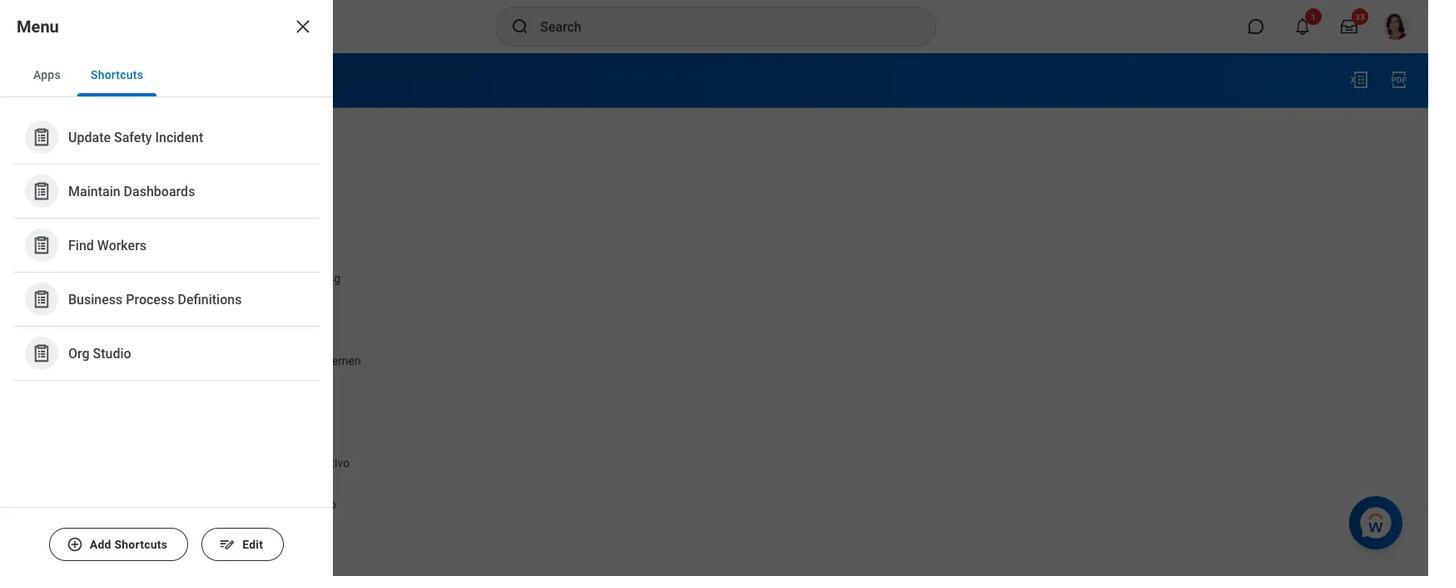 Task type: describe. For each thing, give the bounding box(es) containing it.
view skills cloud skill
[[33, 68, 232, 92]]

corporativo for portuguese (brazil) | aprendizado corporativo
[[291, 457, 350, 471]]

dashboards
[[124, 183, 195, 199]]

0 vertical spatial entreprise
[[281, 313, 333, 327]]

0 vertical spatial en
[[265, 313, 278, 327]]

italian (italy) | formazione aziendale element
[[115, 371, 301, 388]]

english
[[115, 272, 152, 285]]

(neutral) | aprendizaje
[[159, 498, 274, 512]]

0 vertical spatial skill
[[193, 68, 232, 92]]

items selected list
[[115, 227, 361, 554]]

view
[[33, 68, 77, 92]]

states) | corporate
[[195, 272, 293, 285]]

less
[[132, 556, 157, 570]]

clipboard image for find workers
[[31, 235, 52, 256]]

tab list containing apps
[[0, 53, 333, 97]]

portuguese (brazil) | aprendizado corporativo
[[115, 457, 350, 471]]

status
[[33, 166, 67, 180]]

find workers
[[68, 237, 147, 253]]

corporativo for spanish (neutral) | aprendizaje corporativo swedish (sweden) | företagsutbildning traditional chinese | 企業學習
[[277, 498, 336, 512]]

view printable version (pdf) image
[[1389, 70, 1409, 90]]

traditional
[[115, 539, 169, 553]]

clipboard image for update safety incident
[[31, 127, 52, 148]]

german (germany) | unternehmerisches lernen element
[[115, 351, 361, 368]]

menu
[[17, 17, 59, 36]]

clipboard image for maintain dashboards
[[31, 181, 52, 202]]

update safety incident
[[68, 129, 203, 145]]

org studio
[[68, 346, 131, 361]]

finnish
[[115, 292, 152, 306]]

profile logan mcneil element
[[1372, 8, 1419, 45]]

swedish
[[115, 519, 158, 533]]

(canada) | formation
[[153, 313, 262, 327]]

(france) | formation
[[153, 333, 258, 347]]

german
[[115, 354, 156, 368]]

edit button
[[202, 529, 284, 562]]

add shortcuts button
[[49, 529, 188, 562]]

1 vertical spatial skill
[[33, 134, 55, 147]]

english (united states) | corporate learning element
[[115, 268, 341, 285]]

skill element
[[115, 124, 214, 148]]

maintain dashboards
[[68, 183, 195, 199]]

danish
[[115, 230, 150, 244]]

maintain dashboards link
[[17, 168, 316, 215]]

corporate
[[115, 134, 166, 147]]

learning inside skill 'element'
[[169, 134, 214, 147]]

finnish (finland) | yritysoppi element
[[115, 289, 261, 306]]

portuguese (brazil) | aprendizado corporativo element
[[115, 454, 350, 471]]

x image
[[293, 17, 313, 37]]

corporate learning
[[115, 134, 214, 147]]

(italy) | formazione
[[149, 375, 249, 388]]

process
[[126, 292, 174, 307]]

cloud
[[136, 68, 188, 92]]

maintain
[[68, 183, 120, 199]]

active
[[115, 166, 147, 180]]

safety
[[114, 129, 152, 145]]

apps button
[[20, 53, 74, 97]]

2 french from the top
[[115, 333, 150, 347]]

workers
[[97, 237, 147, 253]]

edit
[[242, 538, 263, 552]]

(united
[[155, 272, 193, 285]]

business process definitions link
[[17, 276, 316, 323]]

spanish
[[115, 498, 156, 512]]

shortcuts inside shortcuts button
[[91, 68, 143, 82]]



Task type: vqa. For each thing, say whether or not it's contained in the screenshot.
Business Process Definitions link
yes



Task type: locate. For each thing, give the bounding box(es) containing it.
1 vertical spatial learning
[[282, 251, 327, 265]]

shortcuts right view
[[91, 68, 143, 82]]

learning right corporate
[[169, 134, 214, 147]]

2 vertical spatial clipboard image
[[31, 343, 52, 364]]

shortcuts
[[91, 68, 143, 82], [114, 538, 167, 552]]

business process definitions
[[68, 292, 242, 307]]

0 vertical spatial shortcuts
[[91, 68, 143, 82]]

translations
[[33, 230, 98, 244]]

2 clipboard image from the top
[[31, 235, 52, 256]]

(11)
[[160, 556, 181, 570]]

clipboard image left org
[[31, 343, 52, 364]]

1 vertical spatial entreprise
[[276, 333, 328, 347]]

swedish (sweden) | företagsutbildning element
[[115, 516, 316, 533]]

french
[[115, 313, 150, 327], [115, 333, 150, 347]]

shortcuts inside 'add shortcuts' "button"
[[114, 538, 167, 552]]

en
[[265, 313, 278, 327], [261, 333, 273, 347]]

update
[[68, 129, 111, 145]]

shortcuts button
[[77, 53, 157, 97]]

skill right cloud at the left
[[193, 68, 232, 92]]

clipboard image for business process definitions
[[31, 289, 52, 310]]

clipboard image inside the update safety incident "link"
[[31, 127, 52, 148]]

1 clipboard image from the top
[[31, 181, 52, 202]]

notifications large image
[[1294, 18, 1311, 35]]

lernen
[[326, 354, 361, 368]]

clipboard image inside business process definitions link
[[31, 289, 52, 310]]

clipboard image left find
[[31, 235, 52, 256]]

corporativo inside spanish (neutral) | aprendizaje corporativo swedish (sweden) | företagsutbildning traditional chinese | 企業學習
[[277, 498, 336, 512]]

clipboard image down 'status'
[[31, 181, 52, 202]]

text edit image
[[219, 537, 236, 553]]

en up (germany) | unternehmerisches
[[261, 333, 273, 347]]

learning right states) | corporate on the left
[[296, 272, 341, 285]]

clipboard image up 'status'
[[31, 127, 52, 148]]

category
[[33, 198, 80, 212]]

chinese | 企業學習
[[172, 539, 269, 553]]

find workers link
[[17, 222, 316, 269]]

apps
[[33, 68, 61, 82]]

1 french from the top
[[115, 313, 150, 327]]

plus circle image
[[66, 537, 83, 553]]

tab list
[[0, 53, 333, 97]]

inbox large image
[[1341, 18, 1357, 35]]

export to excel image
[[1349, 70, 1369, 90]]

clipboard image
[[31, 181, 52, 202], [31, 235, 52, 256], [31, 343, 52, 364]]

1 horizontal spatial skill
[[193, 68, 232, 92]]

shortcuts up the less
[[114, 538, 167, 552]]

0 vertical spatial french
[[115, 313, 150, 327]]

clipboard image inside maintain dashboards link
[[31, 181, 52, 202]]

corporativo
[[291, 457, 350, 471], [277, 498, 336, 512]]

clipboard image inside find workers link
[[31, 235, 52, 256]]

1 clipboard image from the top
[[31, 127, 52, 148]]

list containing update safety incident
[[0, 97, 333, 395]]

french down finnish
[[115, 313, 150, 327]]

less (11) button
[[115, 554, 183, 571]]

en down states) | corporate on the left
[[265, 313, 278, 327]]

spanish (neutral) | aprendizaje corporativo swedish (sweden) | företagsutbildning traditional chinese | 企業學習
[[115, 498, 336, 553]]

(finland) | yritysoppi
[[155, 292, 261, 306]]

1 vertical spatial french
[[115, 333, 150, 347]]

italian
[[115, 375, 146, 388]]

1 vertical spatial clipboard image
[[31, 235, 52, 256]]

dutch (netherlands) | corporate learning element
[[115, 248, 327, 265]]

definitions
[[178, 292, 242, 307]]

search image
[[510, 17, 530, 37]]

clipboard image
[[31, 127, 52, 148], [31, 289, 52, 310]]

2 vertical spatial learning
[[296, 272, 341, 285]]

french (france) | formation en entreprise element
[[115, 330, 328, 347]]

less (11)
[[132, 556, 181, 570]]

(brazil) | aprendizado
[[177, 457, 288, 471]]

find
[[68, 237, 94, 253]]

0 vertical spatial learning
[[169, 134, 214, 147]]

status element
[[115, 156, 147, 181]]

traditional chinese | 企業學習 element
[[115, 536, 269, 553]]

1 vertical spatial shortcuts
[[114, 538, 167, 552]]

french up german
[[115, 333, 150, 347]]

view skills cloud skill main content
[[0, 53, 1429, 577]]

3 clipboard image from the top
[[31, 343, 52, 364]]

0 vertical spatial clipboard image
[[31, 127, 52, 148]]

0 vertical spatial clipboard image
[[31, 181, 52, 202]]

studio
[[93, 346, 131, 361]]

global navigation dialog
[[0, 0, 333, 577]]

1 vertical spatial clipboard image
[[31, 289, 52, 310]]

(netherlands) | corporate
[[148, 251, 279, 265]]

entreprise
[[281, 313, 333, 327], [276, 333, 328, 347]]

org
[[68, 346, 90, 361]]

add shortcuts
[[90, 538, 167, 552]]

skills
[[82, 68, 131, 92]]

org studio link
[[17, 330, 316, 377]]

danish (denmark) | virksomhedslæring element
[[115, 227, 317, 244]]

clipboard image for org studio
[[31, 343, 52, 364]]

(sweden) | företagsutbildning
[[161, 519, 316, 533]]

incident
[[155, 129, 203, 145]]

business
[[68, 292, 123, 307]]

clipboard image inside org studio link
[[31, 343, 52, 364]]

2 clipboard image from the top
[[31, 289, 52, 310]]

skill up 'status'
[[33, 134, 55, 147]]

spanish (neutral) | aprendizaje corporativo element
[[115, 495, 336, 512]]

1 vertical spatial en
[[261, 333, 273, 347]]

learning up states) | corporate on the left
[[282, 251, 327, 265]]

add
[[90, 538, 111, 552]]

list
[[0, 97, 333, 395]]

1 vertical spatial corporativo
[[277, 498, 336, 512]]

dutch
[[115, 251, 145, 265]]

clipboard image left business
[[31, 289, 52, 310]]

skill
[[193, 68, 232, 92], [33, 134, 55, 147]]

(germany) | unternehmerisches
[[159, 354, 323, 368]]

update safety incident link
[[17, 114, 316, 161]]

portuguese
[[115, 457, 174, 471]]

danish (denmark) | virksomhedslæring dutch (netherlands) | corporate learning english (united states) | corporate learning finnish (finland) | yritysoppi french (canada) | formation en entreprise french (france) | formation en entreprise german (germany) | unternehmerisches lernen italian (italy) | formazione aziendale
[[115, 230, 361, 388]]

0 vertical spatial corporativo
[[291, 457, 350, 471]]

learning
[[169, 134, 214, 147], [282, 251, 327, 265], [296, 272, 341, 285]]

(denmark) | virksomhedslæring
[[153, 230, 317, 244]]

0 horizontal spatial skill
[[33, 134, 55, 147]]

aziendale
[[252, 375, 301, 388]]



